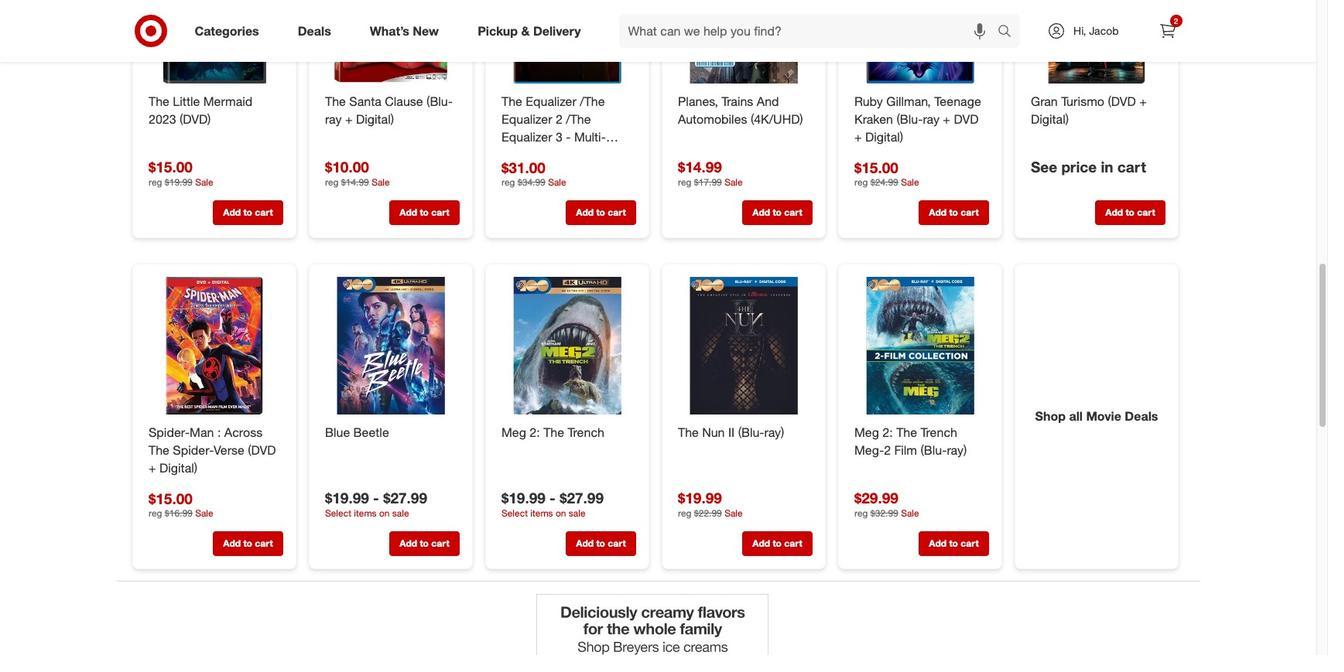 Task type: locate. For each thing, give the bounding box(es) containing it.
add
[[223, 207, 240, 218], [399, 207, 417, 218], [576, 207, 593, 218], [752, 207, 770, 218], [929, 207, 946, 218], [1105, 207, 1123, 218], [223, 538, 240, 549], [399, 538, 417, 549], [576, 538, 593, 549], [752, 538, 770, 549], [929, 538, 946, 549]]

add for the nun ii (blu-ray)
[[752, 538, 770, 549]]

trench inside meg 2: the trench meg-2 film (blu-ray)
[[920, 424, 957, 440]]

2: inside meg 2: the trench meg-2 film (blu-ray)
[[882, 424, 893, 440]]

0 horizontal spatial items
[[354, 507, 376, 519]]

+ down kraken
[[854, 129, 862, 144]]

cart for gran turismo (dvd + digital)
[[1137, 207, 1155, 218]]

2: inside meg 2: the trench link
[[529, 424, 540, 440]]

$14.99 inside the $10.00 reg $14.99 sale
[[341, 176, 369, 188]]

1 meg from the left
[[501, 424, 526, 440]]

meg inside meg 2: the trench link
[[501, 424, 526, 440]]

planes, trains and automobiles (4k/uhd) link
[[678, 93, 809, 128]]

add to cart for the little mermaid 2023 (dvd)
[[223, 207, 273, 218]]

reg for spider-man : across the spider-verse (dvd + digital)
[[148, 507, 162, 519]]

add to cart button for the little mermaid 2023 (dvd)
[[212, 201, 283, 225]]

reg for planes, trains and automobiles (4k/uhd)
[[678, 176, 691, 188]]

$15.00 inside the $15.00 reg $24.99 sale
[[854, 158, 898, 176]]

(dvd inside gran turismo (dvd + digital)
[[1108, 94, 1136, 109]]

meg
[[501, 424, 526, 440], [854, 424, 879, 440]]

0 horizontal spatial select
[[325, 507, 351, 519]]

deals right movie
[[1125, 408, 1158, 424]]

the inside meg 2: the trench meg-2 film (blu-ray)
[[896, 424, 917, 440]]

jacob
[[1089, 24, 1119, 37]]

$15.00 reg $16.99 sale
[[148, 489, 213, 519]]

(blu- down 'multi-'
[[597, 147, 624, 162]]

on for beetle
[[379, 507, 389, 519]]

1 on from the left
[[379, 507, 389, 519]]

pickup & delivery link
[[465, 14, 600, 48]]

sale inside the $15.00 reg $24.99 sale
[[901, 177, 919, 188]]

reg inside $29.99 reg $32.99 sale
[[854, 507, 868, 519]]

0 vertical spatial (dvd
[[1108, 94, 1136, 109]]

2 horizontal spatial 2
[[1174, 16, 1178, 26]]

to for the little mermaid 2023 (dvd)
[[243, 207, 252, 218]]

$19.99
[[164, 176, 192, 188], [325, 489, 369, 506], [501, 489, 545, 506], [678, 489, 722, 506]]

$15.00 up $24.99
[[854, 158, 898, 176]]

2 right the jacob
[[1174, 16, 1178, 26]]

ray
[[325, 111, 341, 127], [923, 111, 939, 127], [501, 164, 518, 180]]

kraken
[[854, 111, 893, 127]]

+ up $15.00 reg $16.99 sale
[[148, 460, 156, 475]]

2 $19.99 - $27.99 select items on sale from the left
[[501, 489, 603, 519]]

meg inside meg 2: the trench meg-2 film (blu-ray)
[[854, 424, 879, 440]]

reg
[[148, 176, 162, 188], [325, 176, 338, 188], [678, 176, 691, 188], [501, 177, 515, 188], [854, 177, 868, 188], [678, 507, 691, 519], [854, 507, 868, 519], [148, 507, 162, 519]]

ray down gillman,
[[923, 111, 939, 127]]

reg for the equalizer /the equalizer 2 /the equalizer 3 - multi- feature (3 discs) (blu- ray + digital)
[[501, 177, 515, 188]]

ray) right ii
[[764, 424, 784, 440]]

$27.99 down meg 2: the trench link
[[559, 489, 603, 506]]

2 left "film"
[[884, 442, 891, 457]]

$19.99 for blue beetle
[[325, 489, 369, 506]]

1 horizontal spatial sale
[[568, 507, 585, 519]]

meg-
[[854, 442, 884, 457]]

shop
[[1035, 408, 1066, 424]]

sale inside $29.99 reg $32.99 sale
[[901, 507, 919, 519]]

1 horizontal spatial $27.99
[[559, 489, 603, 506]]

1 vertical spatial /the
[[566, 111, 591, 127]]

2 2: from the left
[[882, 424, 893, 440]]

$10.00
[[325, 158, 369, 176]]

reg inside the $15.00 reg $24.99 sale
[[854, 177, 868, 188]]

digital) inside ruby gillman, teenage kraken (blu-ray + dvd + digital)
[[865, 129, 903, 144]]

sale down (dvd)
[[195, 176, 213, 188]]

digital) down (3
[[532, 164, 570, 180]]

reg down 2023
[[148, 176, 162, 188]]

:
[[217, 424, 221, 440]]

0 vertical spatial $14.99
[[678, 158, 722, 176]]

verse
[[213, 442, 244, 457]]

gran turismo (dvd + digital) link
[[1031, 93, 1162, 128]]

the inside the spider-man : across the spider-verse (dvd + digital)
[[148, 442, 169, 457]]

+ down feature
[[521, 164, 529, 180]]

2 up 3
[[555, 111, 562, 127]]

sale right "$34.99"
[[548, 177, 566, 188]]

ruby gillman, teenage kraken (blu-ray + dvd + digital) link
[[854, 93, 986, 146]]

(dvd right the turismo
[[1108, 94, 1136, 109]]

add to cart for meg 2: the trench meg-2 film (blu-ray)
[[929, 538, 979, 549]]

$14.99
[[678, 158, 722, 176], [341, 176, 369, 188]]

the nun ii (blu-ray) image
[[675, 276, 812, 414], [675, 276, 812, 414]]

see
[[1031, 158, 1057, 176]]

digital) down kraken
[[865, 129, 903, 144]]

(4k/uhd)
[[750, 111, 803, 127]]

1 vertical spatial 2
[[555, 111, 562, 127]]

2 on from the left
[[555, 507, 566, 519]]

sale down the santa clause (blu- ray + digital) link
[[371, 176, 389, 188]]

0 horizontal spatial -
[[373, 489, 379, 506]]

1 horizontal spatial deals
[[1125, 408, 1158, 424]]

0 horizontal spatial $27.99
[[383, 489, 427, 506]]

cart for blue beetle
[[431, 538, 449, 549]]

digital) down santa
[[356, 111, 394, 127]]

items
[[354, 507, 376, 519], [530, 507, 553, 519]]

1 select from the left
[[325, 507, 351, 519]]

1 horizontal spatial (dvd
[[1108, 94, 1136, 109]]

1 vertical spatial ray)
[[947, 442, 967, 457]]

across
[[224, 424, 262, 440]]

$31.00 reg $34.99 sale
[[501, 158, 566, 188]]

0 horizontal spatial trench
[[567, 424, 604, 440]]

to for blue beetle
[[419, 538, 428, 549]]

+
[[1139, 94, 1147, 109], [345, 111, 352, 127], [943, 111, 950, 127], [854, 129, 862, 144], [521, 164, 529, 180], [148, 460, 156, 475]]

add to cart button
[[212, 201, 283, 225], [389, 201, 459, 225], [565, 201, 636, 225], [742, 201, 812, 225], [918, 201, 989, 225], [1095, 201, 1165, 225], [212, 531, 283, 556], [389, 531, 459, 556], [565, 531, 636, 556], [742, 531, 812, 556], [918, 531, 989, 556]]

- down meg 2: the trench
[[549, 489, 555, 506]]

1 horizontal spatial -
[[549, 489, 555, 506]]

0 vertical spatial /the
[[580, 94, 605, 109]]

ray inside ruby gillman, teenage kraken (blu-ray + dvd + digital)
[[923, 111, 939, 127]]

meg 2: the trench link
[[501, 424, 633, 441]]

+ down santa
[[345, 111, 352, 127]]

digital)
[[356, 111, 394, 127], [1031, 111, 1069, 127], [865, 129, 903, 144], [532, 164, 570, 180], [159, 460, 197, 475]]

1 horizontal spatial items
[[530, 507, 553, 519]]

ray)
[[764, 424, 784, 440], [947, 442, 967, 457]]

sale right $24.99
[[901, 177, 919, 188]]

1 vertical spatial equalizer
[[501, 111, 552, 127]]

$19.99 for the nun ii (blu-ray)
[[678, 489, 722, 506]]

meg 2: the trench meg-2 film (blu-ray) image
[[851, 276, 989, 414], [851, 276, 989, 414]]

meg for $29.99
[[854, 424, 879, 440]]

sale inside the $10.00 reg $14.99 sale
[[371, 176, 389, 188]]

sale inside $15.00 reg $19.99 sale
[[195, 176, 213, 188]]

(blu- right ii
[[738, 424, 764, 440]]

+ right the turismo
[[1139, 94, 1147, 109]]

$19.99 inside $19.99 reg $22.99 sale
[[678, 489, 722, 506]]

(blu- inside the santa clause (blu- ray + digital)
[[426, 94, 452, 109]]

the little mermaid 2023 (dvd) image
[[145, 0, 283, 84], [145, 0, 283, 84]]

3
[[555, 129, 562, 144]]

$15.00 for the little mermaid 2023 (dvd)
[[148, 158, 192, 176]]

reg down '$31.00'
[[501, 177, 515, 188]]

add to cart for meg 2: the trench
[[576, 538, 626, 549]]

digital) up $15.00 reg $16.99 sale
[[159, 460, 197, 475]]

(blu-
[[426, 94, 452, 109], [896, 111, 923, 127], [597, 147, 624, 162], [738, 424, 764, 440], [920, 442, 947, 457]]

ruby gillman, teenage kraken (blu-ray + dvd + digital) image
[[851, 0, 989, 84], [851, 0, 989, 84]]

2 vertical spatial equalizer
[[501, 129, 552, 144]]

2 $27.99 from the left
[[559, 489, 603, 506]]

sale inside $31.00 reg $34.99 sale
[[548, 177, 566, 188]]

1 horizontal spatial select
[[501, 507, 528, 519]]

$19.99 - $27.99 select items on sale down beetle
[[325, 489, 427, 519]]

1 sale from the left
[[392, 507, 409, 519]]

$27.99
[[383, 489, 427, 506], [559, 489, 603, 506]]

2 items from the left
[[530, 507, 553, 519]]

2 meg from the left
[[854, 424, 879, 440]]

price
[[1061, 158, 1097, 176]]

automobiles
[[678, 111, 747, 127]]

1 horizontal spatial 2:
[[882, 424, 893, 440]]

0 horizontal spatial meg
[[501, 424, 526, 440]]

sale inside $19.99 reg $22.99 sale
[[724, 507, 742, 519]]

spider- down man on the left of page
[[172, 442, 213, 457]]

0 horizontal spatial 2
[[555, 111, 562, 127]]

- down beetle
[[373, 489, 379, 506]]

2:
[[529, 424, 540, 440], [882, 424, 893, 440]]

sale right $16.99
[[195, 507, 213, 519]]

reg left $16.99
[[148, 507, 162, 519]]

1 $27.99 from the left
[[383, 489, 427, 506]]

to for spider-man : across the spider-verse (dvd + digital)
[[243, 538, 252, 549]]

+ inside the equalizer /the equalizer 2 /the equalizer 3 - multi- feature (3 discs) (blu- ray + digital)
[[521, 164, 529, 180]]

0 vertical spatial ray)
[[764, 424, 784, 440]]

to for ruby gillman, teenage kraken (blu-ray + dvd + digital)
[[949, 207, 958, 218]]

ray) inside meg 2: the trench meg-2 film (blu-ray)
[[947, 442, 967, 457]]

2
[[1174, 16, 1178, 26], [555, 111, 562, 127], [884, 442, 891, 457]]

$15.00 for ruby gillman, teenage kraken (blu-ray + dvd + digital)
[[854, 158, 898, 176]]

0 horizontal spatial (dvd
[[247, 442, 276, 457]]

sale for blue beetle
[[392, 507, 409, 519]]

meg for $19.99
[[501, 424, 526, 440]]

sale inside $15.00 reg $16.99 sale
[[195, 507, 213, 519]]

cart for the nun ii (blu-ray)
[[784, 538, 802, 549]]

$15.00 up $16.99
[[148, 489, 192, 507]]

$19.99 down meg 2: the trench
[[501, 489, 545, 506]]

reg down the $29.99
[[854, 507, 868, 519]]

and
[[757, 94, 779, 109]]

sale right $32.99
[[901, 507, 919, 519]]

1 horizontal spatial trench
[[920, 424, 957, 440]]

blue beetle
[[325, 424, 389, 440]]

ray) right "film"
[[947, 442, 967, 457]]

add to cart button for planes, trains and automobiles (4k/uhd)
[[742, 201, 812, 225]]

hi,
[[1074, 24, 1086, 37]]

reg inside $15.00 reg $19.99 sale
[[148, 176, 162, 188]]

reg for meg 2: the trench meg-2 film (blu-ray)
[[854, 507, 868, 519]]

/the
[[580, 94, 605, 109], [566, 111, 591, 127]]

reg inside $31.00 reg $34.99 sale
[[501, 177, 515, 188]]

the inside meg 2: the trench link
[[543, 424, 564, 440]]

ray down feature
[[501, 164, 518, 180]]

$19.99 down 2023
[[164, 176, 192, 188]]

reg for the little mermaid 2023 (dvd)
[[148, 176, 162, 188]]

$15.00 down 2023
[[148, 158, 192, 176]]

reg inside $19.99 reg $22.99 sale
[[678, 507, 691, 519]]

add to cart for the equalizer /the equalizer 2 /the equalizer 3 - multi- feature (3 discs) (blu- ray + digital)
[[576, 207, 626, 218]]

$19.99 up $22.99 at the bottom of page
[[678, 489, 722, 506]]

0 horizontal spatial $14.99
[[341, 176, 369, 188]]

1 horizontal spatial ray
[[501, 164, 518, 180]]

sale for the
[[195, 507, 213, 519]]

reg inside $14.99 reg $17.99 sale
[[678, 176, 691, 188]]

categories
[[195, 23, 259, 38]]

reg inside the $10.00 reg $14.99 sale
[[325, 176, 338, 188]]

gillman,
[[886, 94, 931, 109]]

2 sale from the left
[[568, 507, 585, 519]]

sale
[[195, 176, 213, 188], [371, 176, 389, 188], [724, 176, 742, 188], [548, 177, 566, 188], [901, 177, 919, 188], [724, 507, 742, 519], [901, 507, 919, 519], [195, 507, 213, 519]]

2 link
[[1151, 14, 1185, 48]]

cart for the little mermaid 2023 (dvd)
[[255, 207, 273, 218]]

2 vertical spatial 2
[[884, 442, 891, 457]]

sale right $22.99 at the bottom of page
[[724, 507, 742, 519]]

spider-man : across the spider-verse (dvd + digital) image
[[145, 276, 283, 414]]

the equalizer /the equalizer 2 /the equalizer 3 - multi- feature (3 discs) (blu- ray + digital)
[[501, 94, 624, 180]]

1 horizontal spatial ray)
[[947, 442, 967, 457]]

equalizer
[[525, 94, 576, 109], [501, 111, 552, 127], [501, 129, 552, 144]]

select
[[325, 507, 351, 519], [501, 507, 528, 519]]

reg left $24.99
[[854, 177, 868, 188]]

(blu- down gillman,
[[896, 111, 923, 127]]

1 vertical spatial $14.99
[[341, 176, 369, 188]]

trench for $19.99 - $27.99
[[567, 424, 604, 440]]

ray inside the santa clause (blu- ray + digital)
[[325, 111, 341, 127]]

$15.00 inside $15.00 reg $16.99 sale
[[148, 489, 192, 507]]

blue beetle image
[[322, 276, 459, 414], [322, 276, 459, 414]]

+ left dvd
[[943, 111, 950, 127]]

ray up '$10.00'
[[325, 111, 341, 127]]

reg down '$10.00'
[[325, 176, 338, 188]]

sale inside $14.99 reg $17.99 sale
[[724, 176, 742, 188]]

sale for meg 2: the trench
[[568, 507, 585, 519]]

add to cart button for meg 2: the trench meg-2 film (blu-ray)
[[918, 531, 989, 556]]

reg for the santa clause (blu- ray + digital)
[[325, 176, 338, 188]]

$19.99 down blue
[[325, 489, 369, 506]]

add to cart for gran turismo (dvd + digital)
[[1105, 207, 1155, 218]]

2 trench from the left
[[920, 424, 957, 440]]

-
[[566, 129, 571, 144], [373, 489, 379, 506], [549, 489, 555, 506]]

$27.99 down 'blue beetle' "link"
[[383, 489, 427, 506]]

spider-
[[148, 424, 189, 440], [172, 442, 213, 457]]

$15.00 inside $15.00 reg $19.99 sale
[[148, 158, 192, 176]]

0 horizontal spatial $19.99 - $27.99 select items on sale
[[325, 489, 427, 519]]

the inside the equalizer /the equalizer 2 /the equalizer 3 - multi- feature (3 discs) (blu- ray + digital)
[[501, 94, 522, 109]]

to for the santa clause (blu- ray + digital)
[[419, 207, 428, 218]]

2 select from the left
[[501, 507, 528, 519]]

1 vertical spatial deals
[[1125, 408, 1158, 424]]

1 $19.99 - $27.99 select items on sale from the left
[[325, 489, 427, 519]]

blue beetle link
[[325, 424, 456, 441]]

items for beetle
[[354, 507, 376, 519]]

add for the little mermaid 2023 (dvd)
[[223, 207, 240, 218]]

$10.00 reg $14.99 sale
[[325, 158, 389, 188]]

add to cart button for spider-man : across the spider-verse (dvd + digital)
[[212, 531, 283, 556]]

hi, jacob
[[1074, 24, 1119, 37]]

1 horizontal spatial $19.99 - $27.99 select items on sale
[[501, 489, 603, 519]]

0 horizontal spatial ray
[[325, 111, 341, 127]]

turismo
[[1061, 94, 1104, 109]]

little
[[172, 94, 200, 109]]

(dvd down across
[[247, 442, 276, 457]]

$32.99
[[870, 507, 898, 519]]

trench
[[567, 424, 604, 440], [920, 424, 957, 440]]

add to cart
[[223, 207, 273, 218], [399, 207, 449, 218], [576, 207, 626, 218], [752, 207, 802, 218], [929, 207, 979, 218], [1105, 207, 1155, 218], [223, 538, 273, 549], [399, 538, 449, 549], [576, 538, 626, 549], [752, 538, 802, 549], [929, 538, 979, 549]]

(blu- right "film"
[[920, 442, 947, 457]]

1 2: from the left
[[529, 424, 540, 440]]

reg left the $17.99
[[678, 176, 691, 188]]

What can we help you find? suggestions appear below search field
[[619, 14, 1002, 48]]

ruby gillman, teenage kraken (blu-ray + dvd + digital)
[[854, 94, 981, 144]]

0 vertical spatial deals
[[298, 23, 331, 38]]

2 horizontal spatial ray
[[923, 111, 939, 127]]

search button
[[991, 14, 1028, 51]]

advertisement region
[[536, 595, 768, 656]]

delivery
[[533, 23, 581, 38]]

- right 3
[[566, 129, 571, 144]]

1 horizontal spatial on
[[555, 507, 566, 519]]

0 horizontal spatial 2:
[[529, 424, 540, 440]]

clause
[[385, 94, 423, 109]]

add to cart for the santa clause (blu- ray + digital)
[[399, 207, 449, 218]]

1 trench from the left
[[567, 424, 604, 440]]

gran turismo (dvd + digital) image
[[1028, 0, 1165, 84]]

2 horizontal spatial -
[[566, 129, 571, 144]]

to for planes, trains and automobiles (4k/uhd)
[[772, 207, 781, 218]]

$19.99 inside $15.00 reg $19.99 sale
[[164, 176, 192, 188]]

1 horizontal spatial meg
[[854, 424, 879, 440]]

0 horizontal spatial sale
[[392, 507, 409, 519]]

$19.99 - $27.99 select items on sale down meg 2: the trench
[[501, 489, 603, 519]]

0 horizontal spatial ray)
[[764, 424, 784, 440]]

$14.99 down '$10.00'
[[341, 176, 369, 188]]

ii
[[728, 424, 734, 440]]

$14.99 inside $14.99 reg $17.99 sale
[[678, 158, 722, 176]]

deals left what's
[[298, 23, 331, 38]]

1 horizontal spatial $14.99
[[678, 158, 722, 176]]

sale right the $17.99
[[724, 176, 742, 188]]

1 items from the left
[[354, 507, 376, 519]]

1 horizontal spatial 2
[[884, 442, 891, 457]]

1 vertical spatial (dvd
[[247, 442, 276, 457]]

reg left $22.99 at the bottom of page
[[678, 507, 691, 519]]

$14.99 up the $17.99
[[678, 158, 722, 176]]

all
[[1069, 408, 1083, 424]]

(blu- right clause
[[426, 94, 452, 109]]

- for meg 2: the trench
[[549, 489, 555, 506]]

meg 2: the trench image
[[498, 276, 636, 414], [498, 276, 636, 414]]

spider- left ":"
[[148, 424, 189, 440]]

planes, trains and automobiles (4k/uhd) image
[[675, 0, 812, 84]]

spider-man : across the spider-verse (dvd + digital) link
[[148, 424, 280, 477]]

digital) down gran
[[1031, 111, 1069, 127]]

2023
[[148, 111, 176, 127]]

reg inside $15.00 reg $16.99 sale
[[148, 507, 162, 519]]

0 horizontal spatial on
[[379, 507, 389, 519]]



Task type: vqa. For each thing, say whether or not it's contained in the screenshot.
the rightmost Select
yes



Task type: describe. For each thing, give the bounding box(es) containing it.
pickup & delivery
[[478, 23, 581, 38]]

the little mermaid 2023 (dvd) link
[[148, 93, 280, 128]]

beetle
[[353, 424, 389, 440]]

(blu- inside meg 2: the trench meg-2 film (blu-ray)
[[920, 442, 947, 457]]

$31.00
[[501, 158, 545, 176]]

&
[[521, 23, 530, 38]]

$19.99 - $27.99 select items on sale for 2:
[[501, 489, 603, 519]]

what's
[[370, 23, 409, 38]]

mermaid
[[203, 94, 252, 109]]

add to cart button for the nun ii (blu-ray)
[[742, 531, 812, 556]]

add to cart button for gran turismo (dvd + digital)
[[1095, 201, 1165, 225]]

nun
[[702, 424, 725, 440]]

cart for ruby gillman, teenage kraken (blu-ray + dvd + digital)
[[960, 207, 979, 218]]

(dvd)
[[179, 111, 210, 127]]

sale for meg-
[[901, 507, 919, 519]]

the inside the santa clause (blu- ray + digital)
[[325, 94, 346, 109]]

categories link
[[182, 14, 278, 48]]

add to cart for planes, trains and automobiles (4k/uhd)
[[752, 207, 802, 218]]

+ inside the spider-man : across the spider-verse (dvd + digital)
[[148, 460, 156, 475]]

the nun ii (blu-ray) link
[[678, 424, 809, 441]]

blue
[[325, 424, 350, 440]]

add for ruby gillman, teenage kraken (blu-ray + dvd + digital)
[[929, 207, 946, 218]]

feature
[[501, 147, 543, 162]]

1 vertical spatial spider-
[[172, 442, 213, 457]]

select for meg
[[501, 507, 528, 519]]

gran turismo (dvd + digital)
[[1031, 94, 1147, 127]]

add to cart for the nun ii (blu-ray)
[[752, 538, 802, 549]]

the inside the nun ii (blu-ray) link
[[678, 424, 699, 440]]

add for planes, trains and automobiles (4k/uhd)
[[752, 207, 770, 218]]

cart for meg 2: the trench meg-2 film (blu-ray)
[[960, 538, 979, 549]]

spider-man : across the spider-verse (dvd + digital)
[[148, 424, 276, 475]]

sale for 2
[[548, 177, 566, 188]]

$22.99
[[694, 507, 722, 519]]

see price in cart
[[1031, 158, 1146, 176]]

sale for (4k/uhd)
[[724, 176, 742, 188]]

meg 2: the trench meg-2 film (blu-ray)
[[854, 424, 967, 457]]

cart for the equalizer /the equalizer 2 /the equalizer 3 - multi- feature (3 discs) (blu- ray + digital)
[[607, 207, 626, 218]]

trench for $29.99
[[920, 424, 957, 440]]

the santa clause (blu-ray + digital) image
[[322, 0, 459, 84]]

the equalizer /the equalizer 2 /the equalizer 3 - multi- feature (3 discs) (blu- ray + digital) link
[[501, 93, 633, 180]]

$27.99 for meg 2: the trench
[[559, 489, 603, 506]]

cart for the santa clause (blu- ray + digital)
[[431, 207, 449, 218]]

ruby
[[854, 94, 883, 109]]

movie
[[1086, 408, 1121, 424]]

to for the nun ii (blu-ray)
[[772, 538, 781, 549]]

cart for planes, trains and automobiles (4k/uhd)
[[784, 207, 802, 218]]

$15.00 reg $19.99 sale
[[148, 158, 213, 188]]

$17.99
[[694, 176, 722, 188]]

digital) inside gran turismo (dvd + digital)
[[1031, 111, 1069, 127]]

what's new link
[[357, 14, 458, 48]]

to for meg 2: the trench meg-2 film (blu-ray)
[[949, 538, 958, 549]]

to for gran turismo (dvd + digital)
[[1125, 207, 1134, 218]]

$16.99
[[164, 507, 192, 519]]

in
[[1101, 158, 1113, 176]]

$15.00 for spider-man : across the spider-verse (dvd + digital)
[[148, 489, 192, 507]]

+ inside the santa clause (blu- ray + digital)
[[345, 111, 352, 127]]

what's new
[[370, 23, 439, 38]]

sale for ray)
[[724, 507, 742, 519]]

+ inside gran turismo (dvd + digital)
[[1139, 94, 1147, 109]]

trains
[[721, 94, 753, 109]]

film
[[894, 442, 917, 457]]

digital) inside the equalizer /the equalizer 2 /the equalizer 3 - multi- feature (3 discs) (blu- ray + digital)
[[532, 164, 570, 180]]

discs)
[[560, 147, 594, 162]]

0 vertical spatial 2
[[1174, 16, 1178, 26]]

add to cart button for meg 2: the trench
[[565, 531, 636, 556]]

add for spider-man : across the spider-verse (dvd + digital)
[[223, 538, 240, 549]]

the inside the little mermaid 2023 (dvd)
[[148, 94, 169, 109]]

$29.99
[[854, 489, 898, 506]]

2 inside the equalizer /the equalizer 2 /the equalizer 3 - multi- feature (3 discs) (blu- ray + digital)
[[555, 111, 562, 127]]

2: for $29.99
[[882, 424, 893, 440]]

the santa clause (blu- ray + digital) link
[[325, 93, 456, 128]]

pickup
[[478, 23, 518, 38]]

0 vertical spatial equalizer
[[525, 94, 576, 109]]

to for the equalizer /the equalizer 2 /the equalizer 3 - multi- feature (3 discs) (blu- ray + digital)
[[596, 207, 605, 218]]

(dvd inside the spider-man : across the spider-verse (dvd + digital)
[[247, 442, 276, 457]]

$19.99 - $27.99 select items on sale for beetle
[[325, 489, 427, 519]]

man
[[189, 424, 214, 440]]

add for the equalizer /the equalizer 2 /the equalizer 3 - multi- feature (3 discs) (blu- ray + digital)
[[576, 207, 593, 218]]

0 vertical spatial spider-
[[148, 424, 189, 440]]

planes, trains and automobiles (4k/uhd)
[[678, 94, 803, 127]]

add to cart button for ruby gillman, teenage kraken (blu-ray + dvd + digital)
[[918, 201, 989, 225]]

add for meg 2: the trench
[[576, 538, 593, 549]]

multi-
[[574, 129, 606, 144]]

gran
[[1031, 94, 1058, 109]]

$34.99
[[517, 177, 545, 188]]

add for blue beetle
[[399, 538, 417, 549]]

(3
[[546, 147, 557, 162]]

add to cart button for the santa clause (blu- ray + digital)
[[389, 201, 459, 225]]

digital) inside the spider-man : across the spider-verse (dvd + digital)
[[159, 460, 197, 475]]

deals link
[[285, 14, 350, 48]]

cart for spider-man : across the spider-verse (dvd + digital)
[[255, 538, 273, 549]]

$29.99 reg $32.99 sale
[[854, 489, 919, 519]]

2 inside meg 2: the trench meg-2 film (blu-ray)
[[884, 442, 891, 457]]

add to cart button for the equalizer /the equalizer 2 /the equalizer 3 - multi- feature (3 discs) (blu- ray + digital)
[[565, 201, 636, 225]]

santa
[[349, 94, 381, 109]]

items for 2:
[[530, 507, 553, 519]]

add to cart button for blue beetle
[[389, 531, 459, 556]]

the equalizer /the equalizer 2 /the equalizer 3 - multi-feature (3 discs) (blu-ray + digital) image
[[498, 0, 636, 84]]

teenage
[[934, 94, 981, 109]]

planes,
[[678, 94, 718, 109]]

(blu- inside ruby gillman, teenage kraken (blu-ray + dvd + digital)
[[896, 111, 923, 127]]

$14.99 reg $17.99 sale
[[678, 158, 742, 188]]

reg for the nun ii (blu-ray)
[[678, 507, 691, 519]]

sale for (blu-
[[901, 177, 919, 188]]

shop all movie deals
[[1035, 408, 1158, 424]]

meg 2: the trench
[[501, 424, 604, 440]]

digital) inside the santa clause (blu- ray + digital)
[[356, 111, 394, 127]]

the little mermaid 2023 (dvd)
[[148, 94, 252, 127]]

the nun ii (blu-ray)
[[678, 424, 784, 440]]

0 horizontal spatial deals
[[298, 23, 331, 38]]

sale for (dvd)
[[195, 176, 213, 188]]

ray inside the equalizer /the equalizer 2 /the equalizer 3 - multi- feature (3 discs) (blu- ray + digital)
[[501, 164, 518, 180]]

add to cart for blue beetle
[[399, 538, 449, 549]]

to for meg 2: the trench
[[596, 538, 605, 549]]

$19.99 for meg 2: the trench
[[501, 489, 545, 506]]

add for gran turismo (dvd + digital)
[[1105, 207, 1123, 218]]

search
[[991, 24, 1028, 40]]

$15.00 reg $24.99 sale
[[854, 158, 919, 188]]

cart for meg 2: the trench
[[607, 538, 626, 549]]

new
[[413, 23, 439, 38]]

add to cart for spider-man : across the spider-verse (dvd + digital)
[[223, 538, 273, 549]]

add for the santa clause (blu- ray + digital)
[[399, 207, 417, 218]]

select for blue
[[325, 507, 351, 519]]

the santa clause (blu- ray + digital)
[[325, 94, 452, 127]]

$27.99 for blue beetle
[[383, 489, 427, 506]]

sale for ray
[[371, 176, 389, 188]]

add to cart for ruby gillman, teenage kraken (blu-ray + dvd + digital)
[[929, 207, 979, 218]]

$19.99 reg $22.99 sale
[[678, 489, 742, 519]]

2: for $19.99
[[529, 424, 540, 440]]

- inside the equalizer /the equalizer 2 /the equalizer 3 - multi- feature (3 discs) (blu- ray + digital)
[[566, 129, 571, 144]]

dvd
[[954, 111, 978, 127]]

- for blue beetle
[[373, 489, 379, 506]]

on for 2:
[[555, 507, 566, 519]]

add for meg 2: the trench meg-2 film (blu-ray)
[[929, 538, 946, 549]]

reg for ruby gillman, teenage kraken (blu-ray + dvd + digital)
[[854, 177, 868, 188]]

$24.99
[[870, 177, 898, 188]]

(blu- inside the equalizer /the equalizer 2 /the equalizer 3 - multi- feature (3 discs) (blu- ray + digital)
[[597, 147, 624, 162]]

meg 2: the trench meg-2 film (blu-ray) link
[[854, 424, 986, 459]]



